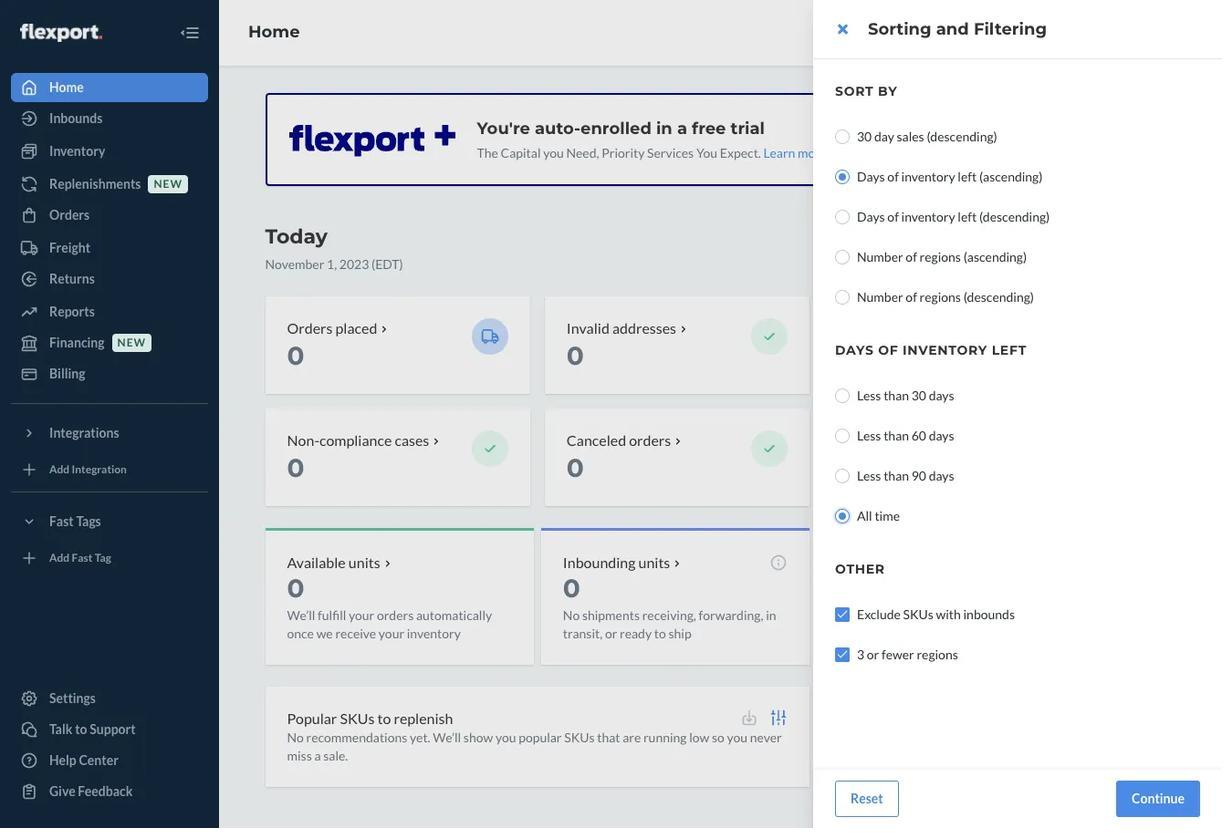 Task type: vqa. For each thing, say whether or not it's contained in the screenshot.
middle left
yes



Task type: locate. For each thing, give the bounding box(es) containing it.
1 vertical spatial number
[[857, 289, 903, 305]]

inventory down 30 day sales (descending)
[[901, 169, 955, 184]]

days for days of inventory left (descending)
[[857, 209, 885, 225]]

days right 90
[[929, 468, 954, 484]]

sort
[[835, 83, 874, 99]]

2 vertical spatial (descending)
[[964, 289, 1034, 305]]

of up number of regions (ascending)
[[888, 209, 899, 225]]

of up the less than 30 days
[[878, 342, 899, 359]]

1 than from the top
[[884, 388, 909, 403]]

inventory
[[901, 169, 955, 184], [901, 209, 955, 225], [903, 342, 988, 359]]

regions right fewer
[[917, 647, 958, 663]]

inventory down the number of regions (descending)
[[903, 342, 988, 359]]

None radio
[[835, 170, 850, 184], [835, 210, 850, 225], [835, 250, 850, 265], [835, 290, 850, 305], [835, 389, 850, 403], [835, 429, 850, 444], [835, 469, 850, 484], [835, 170, 850, 184], [835, 210, 850, 225], [835, 250, 850, 265], [835, 290, 850, 305], [835, 389, 850, 403], [835, 429, 850, 444], [835, 469, 850, 484]]

continue
[[1132, 791, 1185, 807]]

2 vertical spatial left
[[992, 342, 1027, 359]]

3 than from the top
[[884, 468, 909, 484]]

than
[[884, 388, 909, 403], [884, 428, 909, 444], [884, 468, 909, 484]]

sorting
[[868, 19, 932, 39]]

left up days of inventory left (descending)
[[958, 169, 977, 184]]

days for days of inventory left (ascending)
[[857, 169, 885, 184]]

other
[[835, 561, 885, 578]]

(descending) for number of regions (descending)
[[964, 289, 1034, 305]]

number
[[857, 249, 903, 265], [857, 289, 903, 305]]

days
[[835, 342, 874, 359], [929, 388, 954, 403], [929, 428, 954, 444], [929, 468, 954, 484]]

number up 'days of inventory left'
[[857, 289, 903, 305]]

less for less than 30 days
[[857, 388, 881, 403]]

2 vertical spatial than
[[884, 468, 909, 484]]

exclude
[[857, 607, 901, 623]]

60
[[912, 428, 926, 444]]

days right 60
[[929, 428, 954, 444]]

all time
[[857, 508, 900, 524]]

days for less than 90 days
[[929, 468, 954, 484]]

1 vertical spatial regions
[[920, 289, 961, 305]]

of for days of inventory left
[[878, 342, 899, 359]]

30 left day
[[857, 129, 872, 144]]

(descending) down days of inventory left (ascending)
[[979, 209, 1050, 225]]

day
[[874, 129, 894, 144]]

None checkbox
[[835, 608, 850, 623]]

1 less from the top
[[857, 388, 881, 403]]

of up the number of regions (descending)
[[906, 249, 917, 265]]

than left 90
[[884, 468, 909, 484]]

by
[[878, 83, 898, 99]]

0 vertical spatial left
[[958, 169, 977, 184]]

3 or fewer regions
[[857, 647, 958, 663]]

30 up 60
[[912, 388, 926, 403]]

1 vertical spatial 30
[[912, 388, 926, 403]]

inventory for days of inventory left (ascending)
[[901, 169, 955, 184]]

1 vertical spatial than
[[884, 428, 909, 444]]

2 number from the top
[[857, 289, 903, 305]]

1 vertical spatial less
[[857, 428, 881, 444]]

(ascending)
[[979, 169, 1043, 184], [964, 249, 1027, 265]]

2 vertical spatial less
[[857, 468, 881, 484]]

3 less from the top
[[857, 468, 881, 484]]

of for days of inventory left (descending)
[[888, 209, 899, 225]]

0 vertical spatial regions
[[920, 249, 961, 265]]

than up less than 60 days
[[884, 388, 909, 403]]

with
[[936, 607, 961, 623]]

(ascending) up days of inventory left (descending)
[[979, 169, 1043, 184]]

1 horizontal spatial 30
[[912, 388, 926, 403]]

close image
[[837, 22, 848, 37]]

of down number of regions (ascending)
[[906, 289, 917, 305]]

of down day
[[888, 169, 899, 184]]

number of regions (ascending)
[[857, 249, 1027, 265]]

2 days from the top
[[857, 209, 885, 225]]

None checkbox
[[835, 648, 850, 663]]

1 vertical spatial left
[[958, 209, 977, 225]]

left down the number of regions (descending)
[[992, 342, 1027, 359]]

30
[[857, 129, 872, 144], [912, 388, 926, 403]]

regions up the number of regions (descending)
[[920, 249, 961, 265]]

None radio
[[835, 130, 850, 144], [835, 509, 850, 524], [835, 130, 850, 144], [835, 509, 850, 524]]

inventory for days of inventory left (descending)
[[901, 209, 955, 225]]

regions down number of regions (ascending)
[[920, 289, 961, 305]]

than for 60
[[884, 428, 909, 444]]

0 vertical spatial inventory
[[901, 169, 955, 184]]

2 vertical spatial inventory
[[903, 342, 988, 359]]

days down 'days of inventory left'
[[929, 388, 954, 403]]

30 day sales (descending)
[[857, 129, 997, 144]]

days of inventory left
[[835, 342, 1027, 359]]

days
[[857, 169, 885, 184], [857, 209, 885, 225]]

left
[[958, 169, 977, 184], [958, 209, 977, 225], [992, 342, 1027, 359]]

number for number of regions (ascending)
[[857, 249, 903, 265]]

0 vertical spatial than
[[884, 388, 909, 403]]

less up less than 60 days
[[857, 388, 881, 403]]

3
[[857, 647, 865, 663]]

time
[[875, 508, 900, 524]]

days of inventory left (descending)
[[857, 209, 1050, 225]]

1 number from the top
[[857, 249, 903, 265]]

0 vertical spatial number
[[857, 249, 903, 265]]

of for number of regions (ascending)
[[906, 249, 917, 265]]

less than 30 days
[[857, 388, 954, 403]]

less than 60 days
[[857, 428, 954, 444]]

1 vertical spatial inventory
[[901, 209, 955, 225]]

1 days from the top
[[857, 169, 885, 184]]

(descending) down number of regions (ascending)
[[964, 289, 1034, 305]]

(descending) for 30 day sales (descending)
[[927, 129, 997, 144]]

2 less from the top
[[857, 428, 881, 444]]

1 vertical spatial days
[[857, 209, 885, 225]]

(descending) up days of inventory left (ascending)
[[927, 129, 997, 144]]

(ascending) down days of inventory left (descending)
[[964, 249, 1027, 265]]

0 vertical spatial less
[[857, 388, 881, 403]]

0 horizontal spatial 30
[[857, 129, 872, 144]]

less for less than 60 days
[[857, 428, 881, 444]]

0 vertical spatial days
[[857, 169, 885, 184]]

than left 60
[[884, 428, 909, 444]]

(descending)
[[927, 129, 997, 144], [979, 209, 1050, 225], [964, 289, 1034, 305]]

less left 60
[[857, 428, 881, 444]]

2 than from the top
[[884, 428, 909, 444]]

0 vertical spatial (descending)
[[927, 129, 997, 144]]

reset
[[851, 791, 883, 807]]

left down days of inventory left (ascending)
[[958, 209, 977, 225]]

inventory up number of regions (ascending)
[[901, 209, 955, 225]]

90
[[912, 468, 926, 484]]

sales
[[897, 129, 924, 144]]

regions
[[920, 249, 961, 265], [920, 289, 961, 305], [917, 647, 958, 663]]

less up all
[[857, 468, 881, 484]]

less
[[857, 388, 881, 403], [857, 428, 881, 444], [857, 468, 881, 484]]

number up the number of regions (descending)
[[857, 249, 903, 265]]

than for 30
[[884, 388, 909, 403]]

of
[[888, 169, 899, 184], [888, 209, 899, 225], [906, 249, 917, 265], [906, 289, 917, 305], [878, 342, 899, 359]]

left for days of inventory left (ascending)
[[958, 169, 977, 184]]

fewer
[[882, 647, 914, 663]]



Task type: describe. For each thing, give the bounding box(es) containing it.
regions for (ascending)
[[920, 249, 961, 265]]

days up the less than 30 days
[[835, 342, 874, 359]]

2 vertical spatial regions
[[917, 647, 958, 663]]

left for days of inventory left
[[992, 342, 1027, 359]]

inventory for days of inventory left
[[903, 342, 988, 359]]

continue button
[[1116, 781, 1200, 818]]

or
[[867, 647, 879, 663]]

filtering
[[974, 19, 1047, 39]]

0 vertical spatial (ascending)
[[979, 169, 1043, 184]]

less for less than 90 days
[[857, 468, 881, 484]]

sorting and filtering
[[868, 19, 1047, 39]]

sort by
[[835, 83, 898, 99]]

days for less than 60 days
[[929, 428, 954, 444]]

1 vertical spatial (descending)
[[979, 209, 1050, 225]]

0 vertical spatial 30
[[857, 129, 872, 144]]

all
[[857, 508, 872, 524]]

and
[[936, 19, 969, 39]]

regions for (descending)
[[920, 289, 961, 305]]

days of inventory left (ascending)
[[857, 169, 1043, 184]]

number for number of regions (descending)
[[857, 289, 903, 305]]

inbounds
[[963, 607, 1015, 623]]

of for number of regions (descending)
[[906, 289, 917, 305]]

reset button
[[835, 781, 899, 818]]

of for days of inventory left (ascending)
[[888, 169, 899, 184]]

than for 90
[[884, 468, 909, 484]]

exclude skus with inbounds
[[857, 607, 1015, 623]]

number of regions (descending)
[[857, 289, 1034, 305]]

1 vertical spatial (ascending)
[[964, 249, 1027, 265]]

days for less than 30 days
[[929, 388, 954, 403]]

left for days of inventory left (descending)
[[958, 209, 977, 225]]

skus
[[903, 607, 934, 623]]

less than 90 days
[[857, 468, 954, 484]]



